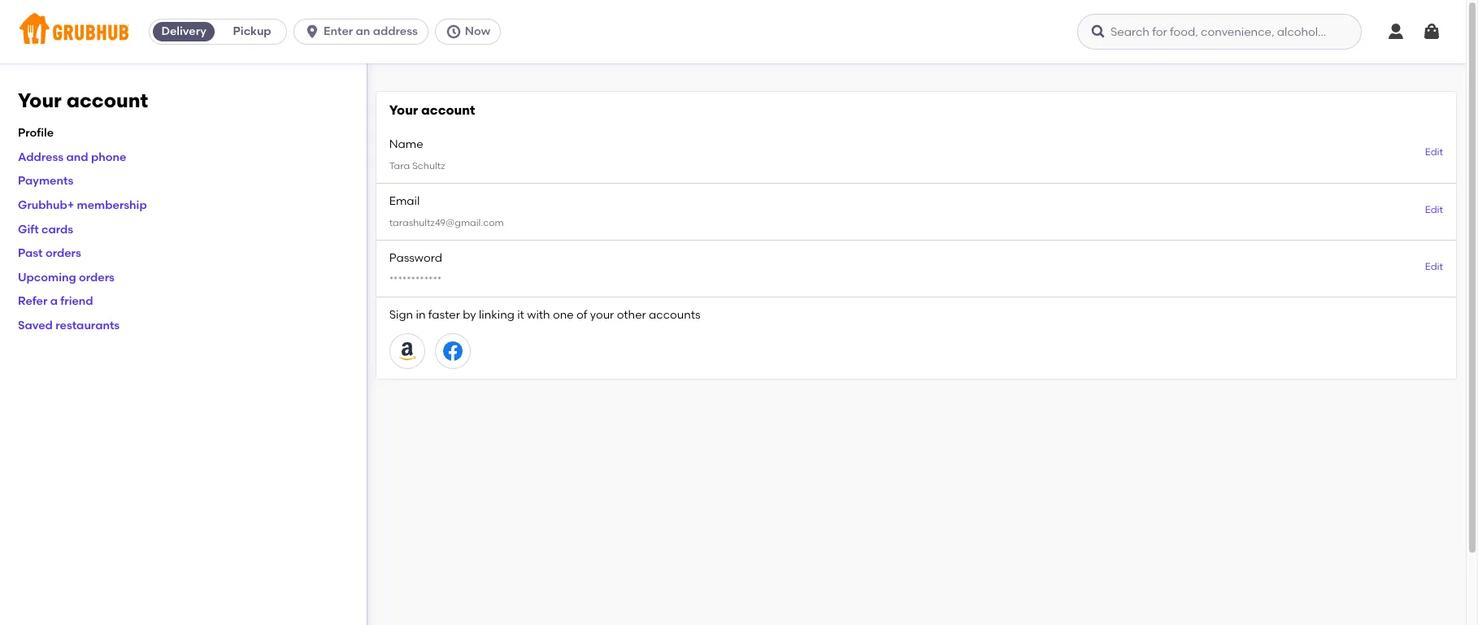 Task type: describe. For each thing, give the bounding box(es) containing it.
email
[[389, 194, 420, 208]]

a
[[50, 295, 58, 308]]

upcoming orders link
[[18, 271, 115, 284]]

phone
[[91, 150, 126, 164]]

sign in faster by linking it with one of your other accounts
[[389, 308, 701, 322]]

enter
[[324, 24, 353, 38]]

orders for upcoming orders
[[79, 271, 115, 284]]

your inside form
[[389, 102, 418, 118]]

restaurants
[[55, 319, 120, 333]]

and
[[66, 150, 88, 164]]

one
[[553, 308, 574, 322]]

0 horizontal spatial account
[[66, 89, 148, 112]]

address
[[373, 24, 418, 38]]

cards
[[41, 222, 73, 236]]

account inside form
[[421, 102, 475, 118]]

with
[[527, 308, 550, 322]]

address
[[18, 150, 64, 164]]

************
[[389, 274, 442, 286]]

gift cards
[[18, 222, 73, 236]]

saved restaurants
[[18, 319, 120, 333]]

accounts
[[649, 308, 701, 322]]

svg image for enter an address
[[304, 24, 320, 40]]

2 horizontal spatial svg image
[[1386, 22, 1406, 41]]

now
[[465, 24, 490, 38]]

tara
[[389, 160, 410, 171]]

grubhub+
[[18, 198, 74, 212]]

edit button for name
[[1425, 146, 1443, 160]]

now button
[[435, 19, 507, 45]]

profile
[[18, 126, 54, 140]]

upcoming orders
[[18, 271, 115, 284]]

payments
[[18, 174, 73, 188]]

delivery
[[161, 24, 206, 38]]

gift
[[18, 222, 39, 236]]

enter an address button
[[294, 19, 435, 45]]

payments link
[[18, 174, 73, 188]]

profile link
[[18, 126, 54, 140]]

pickup
[[233, 24, 271, 38]]

saved restaurants link
[[18, 319, 120, 333]]

address and phone link
[[18, 150, 126, 164]]

your account inside your account form
[[389, 102, 475, 118]]

tarashultz49@gmail.com
[[389, 217, 504, 229]]

delivery button
[[150, 19, 218, 45]]

your account form
[[376, 92, 1456, 379]]



Task type: locate. For each thing, give the bounding box(es) containing it.
edit
[[1425, 147, 1443, 158], [1425, 204, 1443, 215], [1425, 261, 1443, 272]]

account up name
[[421, 102, 475, 118]]

svg image
[[1386, 22, 1406, 41], [304, 24, 320, 40], [445, 24, 462, 40]]

2 vertical spatial edit
[[1425, 261, 1443, 272]]

your account
[[18, 89, 148, 112], [389, 102, 475, 118]]

orders
[[45, 247, 81, 260], [79, 271, 115, 284]]

your account up name
[[389, 102, 475, 118]]

0 vertical spatial orders
[[45, 247, 81, 260]]

svg image inside now button
[[445, 24, 462, 40]]

0 horizontal spatial your
[[18, 89, 62, 112]]

1 horizontal spatial svg image
[[445, 24, 462, 40]]

0 vertical spatial edit button
[[1425, 146, 1443, 160]]

it
[[517, 308, 524, 322]]

1 vertical spatial edit
[[1425, 204, 1443, 215]]

3 edit button from the top
[[1425, 260, 1443, 274]]

edit button for password
[[1425, 260, 1443, 274]]

orders up upcoming orders link
[[45, 247, 81, 260]]

your account up and
[[18, 89, 148, 112]]

orders for past orders
[[45, 247, 81, 260]]

svg image for now
[[445, 24, 462, 40]]

membership
[[77, 198, 147, 212]]

2 vertical spatial edit button
[[1425, 260, 1443, 274]]

2 edit button from the top
[[1425, 203, 1443, 217]]

grubhub+ membership link
[[18, 198, 147, 212]]

edit button
[[1425, 146, 1443, 160], [1425, 203, 1443, 217], [1425, 260, 1443, 274]]

an
[[356, 24, 370, 38]]

your
[[18, 89, 62, 112], [389, 102, 418, 118]]

0 horizontal spatial svg image
[[304, 24, 320, 40]]

tara schultz
[[389, 160, 445, 171]]

password
[[389, 251, 442, 265]]

main navigation navigation
[[0, 0, 1466, 63]]

login with amazon image
[[397, 342, 417, 361]]

in
[[416, 308, 426, 322]]

linking
[[479, 308, 515, 322]]

past orders
[[18, 247, 81, 260]]

past orders link
[[18, 247, 81, 260]]

schultz
[[412, 160, 445, 171]]

edit for email
[[1425, 204, 1443, 215]]

orders up friend
[[79, 271, 115, 284]]

refer a friend
[[18, 295, 93, 308]]

sign
[[389, 308, 413, 322]]

your up name
[[389, 102, 418, 118]]

account up phone
[[66, 89, 148, 112]]

svg image inside enter an address button
[[304, 24, 320, 40]]

faster
[[428, 308, 460, 322]]

of
[[576, 308, 587, 322]]

edit button for email
[[1425, 203, 1443, 217]]

your
[[590, 308, 614, 322]]

login with facebook image
[[443, 342, 462, 361]]

Search for food, convenience, alcohol... search field
[[1077, 14, 1362, 50]]

1 vertical spatial orders
[[79, 271, 115, 284]]

other
[[617, 308, 646, 322]]

1 edit button from the top
[[1425, 146, 1443, 160]]

edit for password
[[1425, 261, 1443, 272]]

1 horizontal spatial your account
[[389, 102, 475, 118]]

gift cards link
[[18, 222, 73, 236]]

refer a friend link
[[18, 295, 93, 308]]

refer
[[18, 295, 47, 308]]

upcoming
[[18, 271, 76, 284]]

1 horizontal spatial account
[[421, 102, 475, 118]]

account
[[66, 89, 148, 112], [421, 102, 475, 118]]

1 edit from the top
[[1425, 147, 1443, 158]]

pickup button
[[218, 19, 286, 45]]

friend
[[60, 295, 93, 308]]

svg image
[[1422, 22, 1442, 41], [1090, 24, 1107, 40]]

0 horizontal spatial your account
[[18, 89, 148, 112]]

edit for name
[[1425, 147, 1443, 158]]

past
[[18, 247, 43, 260]]

by
[[463, 308, 476, 322]]

your up profile at top
[[18, 89, 62, 112]]

1 vertical spatial edit button
[[1425, 203, 1443, 217]]

address and phone
[[18, 150, 126, 164]]

1 horizontal spatial your
[[389, 102, 418, 118]]

1 horizontal spatial svg image
[[1422, 22, 1442, 41]]

2 edit from the top
[[1425, 204, 1443, 215]]

0 vertical spatial edit
[[1425, 147, 1443, 158]]

enter an address
[[324, 24, 418, 38]]

grubhub+ membership
[[18, 198, 147, 212]]

0 horizontal spatial svg image
[[1090, 24, 1107, 40]]

saved
[[18, 319, 53, 333]]

3 edit from the top
[[1425, 261, 1443, 272]]

name
[[389, 137, 423, 151]]



Task type: vqa. For each thing, say whether or not it's contained in the screenshot.
Scrambled
no



